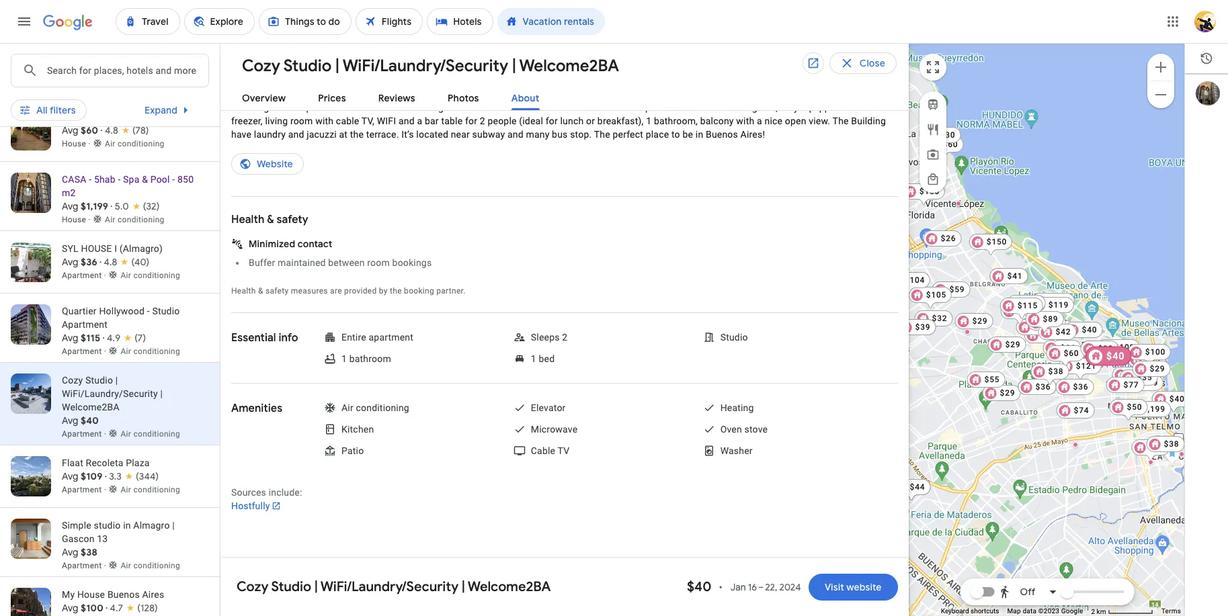 Task type: describe. For each thing, give the bounding box(es) containing it.
subway
[[472, 129, 505, 140]]

laundry
[[254, 129, 286, 140]]

sources
[[231, 487, 266, 498]]

(159)
[[132, 62, 152, 74]]

bed
[[539, 354, 555, 364]]

- left spa
[[118, 174, 121, 185]]

· inside quartier hollywood - studio apartment avg $115 ·
[[103, 332, 105, 344]]

3.3 out of 5 stars from 344 reviews image
[[109, 470, 159, 483]]

jan 16 – 22, 2024
[[731, 581, 801, 594]]

$109 inside the "flaat recoleta plaza avg $109 ·"
[[81, 471, 103, 483]]

0 horizontal spatial $150 link
[[902, 183, 945, 206]]

0 vertical spatial $38 link
[[1031, 363, 1069, 386]]

all filters (1) button
[[11, 40, 99, 62]]

2 horizontal spatial and
[[507, 129, 524, 140]]

0 vertical spatial $130 link
[[1024, 327, 1067, 343]]

2 vertical spatial the
[[390, 286, 402, 296]]

0 horizontal spatial a
[[417, 116, 422, 126]]

bulnes
[[113, 112, 142, 122]]

· inside 2415 palermo avg $87 ·
[[100, 62, 101, 74]]

2 inside amazing studio apartment in one of the best neighbourhood of buenos aires: recoleta.  have a spacious room with folding bed, fully equipped kitchen with freezer, living room with cable tv, wifi and a bar table for 2 people (ideal for lunch or breakfast), 1 bathroom, balcony with a nice open view. the building have laundry and jacuzzi at the terrace. it's located near subway and many bus stop. the perfect place to be in buenos aires!
[[480, 116, 485, 126]]

air up 'plaza'
[[121, 430, 131, 439]]

•
[[719, 581, 723, 594]]

4.4
[[104, 62, 118, 74]]

open in new tab image
[[807, 57, 820, 70]]

$88
[[1146, 405, 1162, 414]]

1 horizontal spatial $119 link
[[1120, 375, 1163, 391]]

house · for $1,199
[[62, 215, 93, 225]]

close
[[860, 57, 885, 69]]

pool
[[150, 174, 170, 185]]

almagro
[[133, 520, 170, 531]]

$74
[[1074, 406, 1089, 415]]

air down the 'simple studio in almagro | gascon 13 avg $38'
[[121, 561, 131, 571]]

simple
[[62, 520, 91, 531]]

conditioning for (40)
[[133, 271, 180, 280]]

reviews
[[378, 92, 415, 104]]

1 horizontal spatial and
[[399, 116, 415, 126]]

$115 inside map region
[[1017, 301, 1038, 310]]

(32)
[[143, 200, 160, 212]]

conditioning up aires
[[133, 561, 180, 571]]

$121 link
[[1058, 358, 1102, 381]]

$38 for top $38 link
[[1048, 367, 1063, 376]]

$409 link
[[1152, 391, 1195, 414]]

$26 link
[[923, 230, 961, 246]]

house
[[81, 243, 112, 254]]

recoleta.
[[566, 102, 606, 113]]

$38 inside the 'simple studio in almagro | gascon 13 avg $38'
[[81, 547, 97, 559]]

$100 inside my house buenos aires avg $100 ·
[[81, 602, 103, 614]]

$86
[[1060, 343, 1076, 353]]

0 vertical spatial in
[[348, 102, 356, 113]]

· inside casa - 5hab - spa & pool - 850 m2 avg $1,199 ·
[[111, 200, 113, 212]]

- left 850 at the left top of page
[[172, 174, 175, 185]]

essential info
[[231, 331, 298, 345]]

avg inside 2415 palermo avg $87 ·
[[62, 62, 78, 74]]

$40 inside cozy studio | wifi/laundry/security | welcome2ba avg $40
[[81, 415, 99, 427]]

1 horizontal spatial room
[[367, 257, 390, 268]]

0 vertical spatial $119 link
[[1031, 297, 1074, 320]]

conditioning for (32)
[[118, 215, 164, 225]]

$60 for $60 link to the right
[[1064, 349, 1079, 358]]

tv
[[558, 446, 570, 456]]

2 inside popup button
[[590, 8, 595, 19]]

de
[[99, 112, 110, 122]]

sources include:
[[231, 487, 302, 498]]

avg inside la casa de bulnes avg $60 ·
[[62, 124, 78, 136]]

air for (159)
[[121, 77, 131, 86]]

elevator
[[531, 403, 566, 413]]

0 vertical spatial the
[[833, 116, 849, 126]]

Search for places, hotels and more text field
[[46, 54, 208, 87]]

safety for health & safety
[[277, 213, 308, 227]]

rooms, not selected image
[[404, 45, 417, 57]]

apartment · for $109
[[62, 485, 109, 495]]

all filters
[[36, 104, 76, 116]]

1 vertical spatial cozy studio | wifi/laundry/security | welcome2ba
[[237, 579, 551, 596]]

amenities button
[[481, 40, 571, 62]]

wifi/laundry/security inside cozy studio | wifi/laundry/security | welcome2ba avg $40
[[62, 389, 158, 399]]

palermo
[[86, 49, 122, 60]]

2 button
[[559, 0, 621, 30]]

$77
[[1123, 380, 1139, 390]]

caminito image
[[1164, 446, 1180, 468]]

| inside the 'simple studio in almagro | gascon 13 avg $38'
[[172, 520, 175, 531]]

- left 5hab
[[89, 174, 92, 185]]

price button
[[105, 40, 173, 62]]

include:
[[269, 487, 302, 498]]

many
[[526, 129, 550, 140]]

equipped
[[801, 102, 841, 113]]

2 inside button
[[1091, 608, 1095, 615]]

studio for best
[[272, 102, 298, 113]]

clear image
[[228, 6, 244, 22]]

$89 link
[[1025, 311, 1063, 334]]

air conditioning for (159)
[[121, 77, 180, 86]]

have
[[231, 129, 252, 140]]

$99
[[1053, 324, 1069, 333]]

air for (78)
[[105, 139, 115, 149]]

apartment · for $115
[[62, 347, 109, 356]]

house · for $60
[[62, 139, 93, 149]]

folding
[[728, 102, 757, 113]]

- inside quartier hollywood - studio apartment avg $115 ·
[[147, 306, 150, 317]]

amazing
[[231, 102, 269, 113]]

1 horizontal spatial apartment
[[369, 332, 413, 343]]

$63
[[1149, 443, 1164, 452]]

avg inside my house buenos aires avg $100 ·
[[62, 602, 78, 614]]

sleeps
[[531, 332, 560, 343]]

0 vertical spatial the
[[388, 102, 402, 113]]

table
[[441, 116, 463, 126]]

bed,
[[760, 102, 778, 113]]

apartment · for $36
[[62, 271, 109, 280]]

studio inside quartier hollywood - studio apartment avg $115 ·
[[152, 306, 180, 317]]

3.3
[[109, 471, 122, 483]]

conditioning for (7)
[[133, 347, 180, 356]]

wifi/laundry/security inside cozy studio | wifi/laundry/security | welcome2ba heading
[[343, 56, 508, 76]]

$87 inside 2415 palermo avg $87 ·
[[81, 62, 97, 74]]

©2023
[[1038, 608, 1060, 615]]

sleeps 2
[[531, 332, 568, 343]]

main menu image
[[16, 13, 32, 30]]

close button
[[829, 52, 897, 74]]

lunch
[[560, 116, 584, 126]]

$60 inside la casa de bulnes avg $60 ·
[[81, 124, 98, 136]]

recently viewed image
[[1200, 52, 1213, 65]]

air for (32)
[[105, 215, 115, 225]]

conditioning for (78)
[[118, 139, 164, 149]]

$105
[[926, 290, 946, 299]]

2 vertical spatial welcome2ba
[[468, 579, 551, 596]]

my
[[62, 590, 75, 600]]

Check-out text field
[[432, 0, 514, 29]]

lo de costa bb - deluxe double room with bath image
[[939, 185, 945, 191]]

air conditioning for (78)
[[105, 139, 164, 149]]

air conditioning up 'plaza'
[[121, 430, 180, 439]]

1 horizontal spatial $60 link
[[1046, 345, 1084, 368]]

are
[[330, 286, 342, 296]]

zoom in map image
[[1153, 59, 1169, 75]]

$90 link
[[1000, 303, 1039, 326]]

be
[[683, 129, 693, 140]]

$1,199 inside casa - 5hab - spa & pool - 850 m2 avg $1,199 ·
[[81, 200, 108, 212]]

property
[[201, 45, 241, 57]]

$100 link
[[1128, 344, 1171, 367]]

shortcuts
[[971, 608, 999, 615]]

welcome2ba inside heading
[[519, 56, 619, 76]]

tab list containing overview
[[220, 81, 909, 111]]

4 apartment · from the top
[[62, 430, 109, 439]]

1 horizontal spatial $130 link
[[1076, 347, 1119, 363]]

$109 inside map region
[[1114, 343, 1135, 352]]

$88 link
[[1129, 402, 1167, 418]]

1 vertical spatial $130
[[1093, 350, 1114, 359]]

$90
[[1018, 306, 1033, 316]]

m2
[[62, 188, 76, 198]]

balcony
[[700, 116, 734, 126]]

air conditioning for (7)
[[121, 347, 180, 356]]

2 vertical spatial cozy
[[237, 579, 268, 596]]

& inside casa - 5hab - spa & pool - 850 m2 avg $1,199 ·
[[142, 174, 148, 185]]

avg inside cozy studio | wifi/laundry/security | welcome2ba avg $40
[[62, 415, 78, 427]]

keyboard shortcuts button
[[941, 607, 999, 616]]

i
[[114, 243, 117, 254]]

1 horizontal spatial a
[[633, 102, 638, 113]]

$85 link
[[1127, 351, 1166, 374]]

plaza
[[126, 458, 150, 469]]

spacious apartment in puerto de olivos image
[[941, 161, 946, 166]]

air conditioning up aires
[[121, 561, 180, 571]]

air up the kitchen
[[341, 403, 354, 413]]

conditioning for (344)
[[133, 485, 180, 495]]

0 vertical spatial $60 link
[[925, 136, 963, 159]]

$40 up '$77'
[[1129, 370, 1145, 379]]

1 horizontal spatial $50 link
[[1109, 399, 1147, 422]]

view larger map image
[[925, 59, 941, 75]]

km
[[1097, 608, 1106, 615]]

(40)
[[131, 256, 149, 268]]

studio for avg
[[94, 520, 121, 531]]

expand button
[[128, 94, 210, 126]]

bathroom
[[349, 354, 391, 364]]

2 vertical spatial wifi/laundry/security
[[320, 579, 459, 596]]

property type
[[201, 45, 264, 57]]

entire
[[341, 332, 366, 343]]

filters form
[[11, 0, 655, 81]]

$86 link
[[1043, 340, 1081, 356]]

850
[[177, 174, 194, 185]]

$42 link
[[1038, 324, 1076, 340]]

in inside the 'simple studio in almagro | gascon 13 avg $38'
[[123, 520, 131, 531]]

apartment
[[62, 319, 108, 330]]

(ideal
[[519, 116, 543, 126]]

air conditioning for (40)
[[121, 271, 180, 280]]

apartment inside amazing studio apartment in one of the best neighbourhood of buenos aires: recoleta.  have a spacious room with folding bed, fully equipped kitchen with freezer, living room with cable tv, wifi and a bar table for 2 people (ideal for lunch or breakfast), 1 bathroom, balcony with a nice open view. the building have laundry and jacuzzi at the terrace. it's located near subway and many bus stop. the perfect place to be in buenos aires!
[[301, 102, 346, 113]]

guest
[[315, 45, 342, 57]]

all for all filters
[[36, 104, 48, 116]]



Task type: vqa. For each thing, say whether or not it's contained in the screenshot.


Task type: locate. For each thing, give the bounding box(es) containing it.
guest rating button
[[292, 40, 394, 62]]

0 vertical spatial welcome2ba
[[519, 56, 619, 76]]

$38 down 'gascon'
[[81, 547, 97, 559]]

flaat recoleta plaza avg $109 ·
[[62, 458, 150, 483]]

cozy inside cozy studio | wifi/laundry/security | welcome2ba heading
[[242, 56, 280, 76]]

apartment up jacuzzi
[[301, 102, 346, 113]]

apartment up bathroom
[[369, 332, 413, 343]]

$1,199 inside map region
[[1137, 404, 1165, 414]]

all for all filters (1)
[[36, 45, 48, 57]]

1 vertical spatial filters
[[50, 104, 76, 116]]

1 all from the top
[[36, 45, 48, 57]]

4 avg from the top
[[62, 256, 78, 268]]

1 for 1 bed
[[531, 354, 536, 364]]

$119 up the apartamento av kennedy y cerviño a metros embajada eeuu image
[[1048, 300, 1069, 310]]

0 horizontal spatial $38 link
[[1031, 363, 1069, 386]]

$130 up $121
[[1093, 350, 1114, 359]]

in up cable
[[348, 102, 356, 113]]

4.8 out of 5 stars from 78 reviews image
[[105, 124, 149, 137]]

air conditioning for (344)
[[121, 485, 180, 495]]

best
[[404, 102, 423, 113]]

health up minimized
[[231, 213, 264, 227]]

flaat
[[62, 458, 83, 469]]

0 vertical spatial cozy
[[242, 56, 280, 76]]

· inside la casa de bulnes avg $60 ·
[[101, 124, 103, 136]]

1 horizontal spatial $130
[[1093, 350, 1114, 359]]

$130 down the oro plaza apartamentos image
[[1041, 330, 1062, 340]]

apartment · down 'gascon'
[[62, 561, 109, 571]]

tab list
[[220, 81, 909, 111]]

off button
[[996, 576, 1061, 608]]

avg inside casa - 5hab - spa & pool - 850 m2 avg $1,199 ·
[[62, 200, 78, 212]]

2 vertical spatial &
[[258, 286, 263, 296]]

· down de
[[101, 124, 103, 136]]

air conditioning down (40) in the top of the page
[[121, 271, 180, 280]]

4.8 out of 5 stars from 40 reviews image
[[104, 255, 149, 269]]

1 horizontal spatial $109
[[1114, 343, 1135, 352]]

0 horizontal spatial $109
[[81, 471, 103, 483]]

1 for from the left
[[465, 116, 477, 126]]

$77 link
[[1106, 377, 1144, 393]]

$60 up spacious apartment in puerto de olivos image
[[943, 139, 958, 149]]

3 apartment · from the top
[[62, 347, 109, 356]]

a left "bar"
[[417, 116, 422, 126]]

air for (40)
[[121, 271, 131, 280]]

the right at
[[350, 129, 364, 140]]

1 vertical spatial $130 link
[[1076, 347, 1119, 363]]

$39 link
[[897, 319, 936, 335], [897, 319, 936, 335], [1080, 340, 1119, 363]]

cozy studio | wifi/laundry/security | welcome2ba avg $40
[[62, 375, 163, 427]]

avg inside the 'simple studio in almagro | gascon 13 avg $38'
[[62, 547, 78, 559]]

0 vertical spatial room
[[682, 102, 704, 113]]

amazing studio apartment in one of the best neighbourhood of buenos aires: recoleta.  have a spacious room with folding bed, fully equipped kitchen with freezer, living room with cable tv, wifi and a bar table for 2 people (ideal for lunch or breakfast), 1 bathroom, balcony with a nice open view. the building have laundry and jacuzzi at the terrace. it's located near subway and many bus stop. the perfect place to be in buenos aires!
[[231, 102, 895, 140]]

conditioning down 5 out of 5 stars from 32 reviews image
[[118, 215, 164, 225]]

2 horizontal spatial $60
[[1064, 349, 1079, 358]]

casa
[[75, 112, 97, 122]]

apartment · down 2415 palermo avg $87 ·
[[62, 77, 109, 86]]

the up wifi
[[388, 102, 402, 113]]

air down 5.0 in the top left of the page
[[105, 215, 115, 225]]

2 horizontal spatial in
[[696, 129, 703, 140]]

& for health & safety
[[267, 213, 274, 227]]

view.
[[809, 116, 830, 126]]

0 horizontal spatial $50
[[910, 482, 925, 492]]

room up 'bathroom,'
[[682, 102, 704, 113]]

$109 up $35 link
[[1114, 343, 1135, 352]]

a right have
[[633, 102, 638, 113]]

$35 link
[[1119, 369, 1158, 386]]

nice
[[765, 116, 783, 126]]

0 horizontal spatial amenities
[[231, 402, 282, 415]]

0 vertical spatial $60
[[81, 124, 98, 136]]

conditioning down (7)
[[133, 347, 180, 356]]

1 vertical spatial the
[[350, 129, 364, 140]]

2 avg from the top
[[62, 124, 78, 136]]

filters for all filters
[[50, 104, 76, 116]]

$38 for bottom $38 link
[[1164, 439, 1179, 449]]

2 horizontal spatial room
[[682, 102, 704, 113]]

2 apartment · from the top
[[62, 271, 109, 280]]

1 vertical spatial $60 link
[[1046, 345, 1084, 368]]

conditioning down (159)
[[133, 77, 180, 86]]

2 vertical spatial $60
[[1064, 349, 1079, 358]]

oven
[[720, 424, 742, 435]]

$150 up $26 link
[[919, 187, 940, 196]]

|
[[335, 56, 340, 76], [512, 56, 516, 76], [115, 375, 118, 386], [160, 389, 163, 399], [172, 520, 175, 531], [314, 579, 318, 596], [462, 579, 465, 596]]

and up it's
[[399, 116, 415, 126]]

2 horizontal spatial $38
[[1164, 439, 1179, 449]]

$87 inside the $87 link
[[1025, 298, 1040, 308]]

studio inside cozy studio | wifi/laundry/security | welcome2ba avg $40
[[85, 375, 113, 386]]

air conditioning down (159)
[[121, 77, 180, 86]]

1 horizontal spatial $150 link
[[969, 234, 1012, 256]]

$119 down $85 link
[[1138, 378, 1158, 388]]

conditioning down (40) in the top of the page
[[133, 271, 180, 280]]

avg up flaat
[[62, 415, 78, 427]]

1 up place
[[646, 116, 652, 126]]

1 vertical spatial studio
[[94, 520, 121, 531]]

3 avg from the top
[[62, 200, 78, 212]]

$40 left the oro plaza apartamentos image
[[1033, 322, 1049, 332]]

0 vertical spatial studio
[[272, 102, 298, 113]]

one bedroom in la boca, popular & artistic district image
[[1179, 451, 1184, 457]]

$40 up $77 link
[[1106, 350, 1125, 362]]

0 horizontal spatial of
[[377, 102, 386, 113]]

all inside filters 'form'
[[36, 45, 48, 57]]

2024
[[779, 581, 801, 594]]

tv,
[[362, 116, 374, 126]]

1 horizontal spatial 1
[[531, 354, 536, 364]]

f&f altos de barracas image
[[1148, 459, 1153, 465]]

with up jacuzzi
[[315, 116, 334, 126]]

1 for 1 bathroom
[[341, 354, 347, 364]]

1 avg from the top
[[62, 62, 78, 74]]

0 horizontal spatial and
[[288, 129, 304, 140]]

1 horizontal spatial amenities
[[503, 45, 549, 57]]

1 horizontal spatial the
[[833, 116, 849, 126]]

buenos
[[504, 102, 536, 113], [706, 129, 738, 140], [107, 590, 140, 600]]

0 vertical spatial safety
[[277, 213, 308, 227]]

air down 4.8 out of 5 stars from 40 reviews image
[[121, 271, 131, 280]]

air conditioning for (32)
[[105, 215, 164, 225]]

$60 down casa in the top left of the page
[[81, 124, 98, 136]]

bar
[[425, 116, 439, 126]]

for
[[465, 116, 477, 126], [546, 116, 558, 126]]

1 filters from the top
[[50, 45, 76, 57]]

$130 link down the oro plaza apartamentos image
[[1024, 327, 1067, 343]]

$35
[[1137, 373, 1152, 382]]

$31 link
[[990, 268, 1028, 284]]

health for health & safety
[[231, 213, 264, 227]]

0 horizontal spatial $150
[[919, 187, 940, 196]]

1 house · from the top
[[62, 139, 93, 149]]

studio inside the 'simple studio in almagro | gascon 13 avg $38'
[[94, 520, 121, 531]]

apartment
[[301, 102, 346, 113], [369, 332, 413, 343]]

0 horizontal spatial $1,199
[[81, 200, 108, 212]]

2 of from the left
[[493, 102, 502, 113]]

room up jacuzzi
[[290, 116, 313, 126]]

plaza image
[[964, 329, 970, 334]]

6 avg from the top
[[62, 415, 78, 427]]

patio
[[341, 446, 364, 456]]

filters
[[50, 45, 76, 57], [50, 104, 76, 116]]

$104 link
[[887, 272, 930, 295]]

$31
[[1007, 271, 1022, 281]]

$29 link
[[955, 313, 993, 329], [988, 336, 1026, 353], [1132, 361, 1170, 377], [982, 385, 1020, 401]]

with up building at the top
[[877, 102, 895, 113]]

$130 link right $86
[[1076, 347, 1119, 363]]

$150 for $150 link to the left
[[919, 187, 940, 196]]

1 vertical spatial apartment
[[369, 332, 413, 343]]

filters for all filters (1)
[[50, 45, 76, 57]]

0 vertical spatial house ·
[[62, 139, 93, 149]]

4.8 inside 4.8 out of 5 stars from 40 reviews image
[[104, 256, 117, 268]]

$150 for the rightmost $150 link
[[986, 237, 1007, 246]]

of up wifi
[[377, 102, 386, 113]]

welcome2ba inside cozy studio | wifi/laundry/security | welcome2ba avg $40
[[62, 402, 119, 413]]

air down 4.8 out of 5 stars from 78 reviews image
[[105, 139, 115, 149]]

1 bathroom
[[341, 354, 391, 364]]

5 out of 5 stars from 32 reviews image
[[115, 200, 160, 213]]

recently viewed element
[[1185, 44, 1228, 73]]

1 horizontal spatial buenos
[[504, 102, 536, 113]]

of up people
[[493, 102, 502, 113]]

0 horizontal spatial room
[[290, 116, 313, 126]]

$74 link
[[1056, 402, 1094, 418]]

hollywood
[[99, 306, 145, 317]]

buenos inside my house buenos aires avg $100 ·
[[107, 590, 140, 600]]

or
[[586, 116, 595, 126]]

have
[[608, 102, 630, 113]]

lo de sili image
[[956, 201, 961, 206], [956, 201, 961, 206]]

$38 link down $86 link
[[1031, 363, 1069, 386]]

house · down casa in the top left of the page
[[62, 139, 93, 149]]

terms
[[1162, 608, 1181, 615]]

living
[[265, 116, 288, 126]]

1 horizontal spatial $38 link
[[1146, 436, 1184, 452]]

1 vertical spatial $150
[[986, 237, 1007, 246]]

air down 4.9 out of 5 stars from 7 reviews image
[[121, 347, 131, 356]]

minimized contact
[[249, 238, 332, 250]]

website
[[257, 158, 293, 170]]

all left 2415
[[36, 45, 48, 57]]

0 vertical spatial $119
[[1048, 300, 1069, 310]]

0 vertical spatial &
[[142, 174, 148, 185]]

keyboard shortcuts
[[941, 608, 999, 615]]

$150 link down spacious apartment in puerto de olivos image
[[902, 183, 945, 206]]

safety
[[277, 213, 308, 227], [266, 286, 289, 296]]

my house buenos aires avg $100 ·
[[62, 590, 164, 614]]

and down people
[[507, 129, 524, 140]]

studio up 13
[[94, 520, 121, 531]]

1 horizontal spatial $87
[[1025, 298, 1040, 308]]

apartment · down apartment
[[62, 347, 109, 356]]

1 vertical spatial $87
[[1025, 298, 1040, 308]]

0 vertical spatial buenos
[[504, 102, 536, 113]]

room up by
[[367, 257, 390, 268]]

0 horizontal spatial $130 link
[[1024, 327, 1067, 343]]

4.7 out of 5 stars from 128 reviews image
[[110, 602, 158, 615]]

$100 up the $35
[[1145, 347, 1165, 357]]

0 horizontal spatial $38
[[81, 547, 97, 559]]

1 horizontal spatial &
[[258, 286, 263, 296]]

1 down entire
[[341, 354, 347, 364]]

7 avg from the top
[[62, 471, 78, 483]]

0 vertical spatial 4.8
[[105, 124, 118, 136]]

1 vertical spatial in
[[696, 129, 703, 140]]

conditioning for (159)
[[133, 77, 180, 86]]

$150
[[919, 187, 940, 196], [986, 237, 1007, 246]]

$115 inside quartier hollywood - studio apartment avg $115 ·
[[81, 332, 100, 344]]

$59
[[949, 285, 965, 294]]

air conditioning up the kitchen
[[341, 403, 409, 413]]

$55
[[984, 375, 1000, 384]]

buenos up (ideal
[[504, 102, 536, 113]]

the
[[833, 116, 849, 126], [594, 129, 610, 140]]

avg inside quartier hollywood - studio apartment avg $115 ·
[[62, 332, 78, 344]]

with down folding
[[736, 116, 754, 126]]

$60 link down '$42'
[[1046, 345, 1084, 368]]

filters inside 'form'
[[50, 45, 76, 57]]

a left nice
[[757, 116, 762, 126]]

1 horizontal spatial of
[[493, 102, 502, 113]]

$89
[[1043, 314, 1058, 324]]

5 avg from the top
[[62, 332, 78, 344]]

2 horizontal spatial a
[[757, 116, 762, 126]]

$100 inside 'link'
[[1145, 347, 1165, 357]]

avg inside the "flaat recoleta plaza avg $109 ·"
[[62, 471, 78, 483]]

hostfully link
[[231, 501, 281, 512]]

· left the 4.4
[[100, 62, 101, 74]]

spacious
[[640, 102, 679, 113]]

0 horizontal spatial for
[[465, 116, 477, 126]]

apartamento av kennedy y cerviño a metros embajada eeuu image
[[1056, 315, 1062, 320]]

1 left bed
[[531, 354, 536, 364]]

zoom out map image
[[1153, 86, 1169, 103]]

(344)
[[136, 471, 159, 483]]

buenos down balcony
[[706, 129, 738, 140]]

$104
[[904, 275, 925, 285]]

safety for health & safety measures are provided by the booking partner.
[[266, 286, 289, 296]]

avg down 'gascon'
[[62, 547, 78, 559]]

keyboard
[[941, 608, 969, 615]]

2 house · from the top
[[62, 215, 93, 225]]

Check-in text field
[[301, 0, 381, 29]]

partner.
[[436, 286, 466, 296]]

1 vertical spatial amenities
[[231, 402, 282, 415]]

type
[[243, 45, 264, 57]]

entire apartment
[[341, 332, 413, 343]]

1 vertical spatial &
[[267, 213, 274, 227]]

· left 5.0 in the top left of the page
[[111, 200, 113, 212]]

1 vertical spatial $50
[[910, 482, 925, 492]]

extraordinary apartment in caba 2 rooms image
[[915, 488, 921, 494]]

house ·
[[62, 139, 93, 149], [62, 215, 93, 225]]

all filters (1)
[[36, 45, 89, 57]]

& for health & safety measures are provided by the booking partner.
[[258, 286, 263, 296]]

avg down my at the bottom of page
[[62, 602, 78, 614]]

$40 left •
[[687, 579, 712, 596]]

cozy inside cozy studio | wifi/laundry/security | welcome2ba avg $40
[[62, 375, 83, 386]]

0 horizontal spatial apartment
[[301, 102, 346, 113]]

health down buffer
[[231, 286, 256, 296]]

air down 4.4 out of 5 stars from 159 reviews image
[[121, 77, 131, 86]]

safety up minimized contact
[[277, 213, 308, 227]]

map region
[[834, 23, 1228, 616]]

2
[[590, 8, 595, 19], [480, 116, 485, 126], [562, 332, 568, 343], [1091, 608, 1095, 615]]

air for (7)
[[121, 347, 131, 356]]

to
[[672, 129, 680, 140]]

$130
[[1041, 330, 1062, 340], [1093, 350, 1114, 359]]

1 vertical spatial $60
[[943, 139, 958, 149]]

2 filters from the top
[[50, 104, 76, 116]]

1 vertical spatial health
[[231, 286, 256, 296]]

0 horizontal spatial $50 link
[[892, 479, 930, 502]]

0 horizontal spatial $130
[[1041, 330, 1062, 340]]

air conditioning down the (78)
[[105, 139, 164, 149]]

0 vertical spatial cozy studio | wifi/laundry/security | welcome2ba
[[242, 56, 619, 76]]

1 health from the top
[[231, 213, 264, 227]]

0 vertical spatial health
[[231, 213, 264, 227]]

1 vertical spatial $115
[[81, 332, 100, 344]]

4.9
[[107, 332, 120, 344]]

0 vertical spatial $87
[[81, 62, 97, 74]]

avg inside syl house i (almagro) avg $36 ·
[[62, 256, 78, 268]]

apartment · up flaat
[[62, 430, 109, 439]]

4.8 for $60
[[105, 124, 118, 136]]

5 apartment · from the top
[[62, 485, 109, 495]]

maintained
[[278, 257, 326, 268]]

- right hollywood
[[147, 306, 150, 317]]

& down buffer
[[258, 286, 263, 296]]

2 horizontal spatial 1
[[646, 116, 652, 126]]

2415
[[62, 49, 84, 60]]

$257 link
[[1152, 391, 1195, 414]]

$100
[[1145, 347, 1165, 357], [81, 602, 103, 614]]

0 vertical spatial $130
[[1041, 330, 1062, 340]]

1 apartment · from the top
[[62, 77, 109, 86]]

1 vertical spatial $50 link
[[892, 479, 930, 502]]

all filters button
[[11, 94, 86, 126]]

· inside my house buenos aires avg $100 ·
[[106, 602, 108, 614]]

overview
[[242, 92, 286, 104]]

apartment · for $87
[[62, 77, 109, 86]]

2 vertical spatial in
[[123, 520, 131, 531]]

5.0
[[115, 200, 129, 212]]

and
[[399, 116, 415, 126], [288, 129, 304, 140], [507, 129, 524, 140]]

studio inside heading
[[283, 56, 332, 76]]

$38 down $86 link
[[1048, 367, 1063, 376]]

$36 inside syl house i (almagro) avg $36 ·
[[81, 256, 97, 268]]

cable
[[531, 446, 555, 456]]

1 horizontal spatial $150
[[986, 237, 1007, 246]]

1 of from the left
[[377, 102, 386, 113]]

2 for from the left
[[546, 116, 558, 126]]

apartment · down the "flaat recoleta plaza avg $109 ·"
[[62, 485, 109, 495]]

posada gotan bed & breakfast image
[[1073, 442, 1078, 447]]

4.4 out of 5 stars from 159 reviews image
[[104, 61, 152, 75]]

amenities inside popup button
[[503, 45, 549, 57]]

$105 link
[[908, 287, 952, 310]]

air for (344)
[[121, 485, 131, 495]]

1 vertical spatial welcome2ba
[[62, 402, 119, 413]]

located
[[416, 129, 448, 140]]

avg down m2
[[62, 200, 78, 212]]

0 horizontal spatial buenos
[[107, 590, 140, 600]]

studio up living at the top
[[272, 102, 298, 113]]

for down aires:
[[546, 116, 558, 126]]

1 vertical spatial room
[[290, 116, 313, 126]]

info
[[279, 331, 298, 345]]

2 all from the top
[[36, 104, 48, 116]]

1 horizontal spatial $100
[[1145, 347, 1165, 357]]

0 vertical spatial all
[[36, 45, 48, 57]]

0 vertical spatial $150 link
[[902, 183, 945, 206]]

6 apartment · from the top
[[62, 561, 109, 571]]

1 vertical spatial $119
[[1138, 378, 1158, 388]]

cozy studio | wifi/laundry/security | welcome2ba heading
[[231, 54, 619, 77]]

4.8 down de
[[105, 124, 118, 136]]

expand
[[145, 104, 177, 116]]

all
[[36, 45, 48, 57], [36, 104, 48, 116]]

· left 4.7
[[106, 602, 108, 614]]

conditioning up the kitchen
[[356, 403, 409, 413]]

avg
[[62, 62, 78, 74], [62, 124, 78, 136], [62, 200, 78, 212], [62, 256, 78, 268], [62, 332, 78, 344], [62, 415, 78, 427], [62, 471, 78, 483], [62, 547, 78, 559], [62, 602, 78, 614]]

1 inside amazing studio apartment in one of the best neighbourhood of buenos aires: recoleta.  have a spacious room with folding bed, fully equipped kitchen with freezer, living room with cable tv, wifi and a bar table for 2 people (ideal for lunch or breakfast), 1 bathroom, balcony with a nice open view. the building have laundry and jacuzzi at the terrace. it's located near subway and many bus stop. the perfect place to be in buenos aires!
[[646, 116, 652, 126]]

gascon
[[62, 534, 95, 545]]

$36 link
[[1027, 314, 1065, 330], [1018, 379, 1056, 395], [1055, 379, 1094, 395]]

& up minimized
[[267, 213, 274, 227]]

with up balcony
[[707, 102, 725, 113]]

& right spa
[[142, 174, 148, 185]]

contact
[[298, 238, 332, 250]]

2 health from the top
[[231, 286, 256, 296]]

4.8
[[105, 124, 118, 136], [104, 256, 117, 268]]

studio inside amazing studio apartment in one of the best neighbourhood of buenos aires: recoleta.  have a spacious room with folding bed, fully equipped kitchen with freezer, living room with cable tv, wifi and a bar table for 2 people (ideal for lunch or breakfast), 1 bathroom, balcony with a nice open view. the building have laundry and jacuzzi at the terrace. it's located near subway and many bus stop. the perfect place to be in buenos aires!
[[272, 102, 298, 113]]

1 vertical spatial $38 link
[[1146, 436, 1184, 452]]

0 vertical spatial $38
[[1048, 367, 1063, 376]]

4.8 for $36
[[104, 256, 117, 268]]

health & safety measures are provided by the booking partner.
[[231, 286, 466, 296]]

1 vertical spatial $109
[[81, 471, 103, 483]]

1 vertical spatial $119 link
[[1120, 375, 1163, 391]]

$135 link
[[1031, 293, 1075, 316]]

conditioning up 'plaza'
[[133, 430, 180, 439]]

4.8 inside 4.8 out of 5 stars from 78 reviews image
[[105, 124, 118, 136]]

1 vertical spatial buenos
[[706, 129, 738, 140]]

$100 down house
[[81, 602, 103, 614]]

8 avg from the top
[[62, 547, 78, 559]]

· inside syl house i (almagro) avg $36 ·
[[100, 256, 102, 268]]

0 horizontal spatial the
[[594, 129, 610, 140]]

recoleta
[[86, 458, 123, 469]]

buenos up 4.7
[[107, 590, 140, 600]]

1 horizontal spatial $50
[[1127, 402, 1142, 412]]

· left 3.3
[[105, 471, 107, 483]]

apartment ·
[[62, 77, 109, 86], [62, 271, 109, 280], [62, 347, 109, 356], [62, 430, 109, 439], [62, 485, 109, 495], [62, 561, 109, 571]]

1 horizontal spatial $119
[[1138, 378, 1158, 388]]

between
[[328, 257, 365, 268]]

safety down buffer
[[266, 286, 289, 296]]

health for health & safety measures are provided by the booking partner.
[[231, 286, 256, 296]]

avg down apartment
[[62, 332, 78, 344]]

$119 link
[[1031, 297, 1074, 320], [1120, 375, 1163, 391]]

$60 for $60 link to the top
[[943, 139, 958, 149]]

kitchen
[[843, 102, 875, 113]]

1 vertical spatial the
[[594, 129, 610, 140]]

map
[[1007, 608, 1021, 615]]

9 avg from the top
[[62, 602, 78, 614]]

with
[[707, 102, 725, 113], [877, 102, 895, 113], [315, 116, 334, 126], [736, 116, 754, 126]]

$32
[[932, 314, 947, 323], [1035, 382, 1051, 392], [1035, 382, 1051, 392]]

$44
[[910, 482, 925, 492]]

house · down m2
[[62, 215, 93, 225]]

neighbourhood
[[425, 102, 490, 113]]

cozy studio | wifi/laundry/security | welcome2ba inside heading
[[242, 56, 619, 76]]

4.9 out of 5 stars from 7 reviews image
[[107, 331, 146, 345]]

conditioning down '(344)'
[[133, 485, 180, 495]]

oro plaza apartamentos image
[[1051, 318, 1056, 324]]

1 horizontal spatial for
[[546, 116, 558, 126]]

$40 right '$42'
[[1082, 325, 1097, 334]]

1 horizontal spatial in
[[348, 102, 356, 113]]

in right 'be' at the top right of the page
[[696, 129, 703, 140]]

1 horizontal spatial $38
[[1048, 367, 1063, 376]]

0 vertical spatial $150
[[919, 187, 940, 196]]

· inside the "flaat recoleta plaza avg $109 ·"
[[105, 471, 107, 483]]

air conditioning down (7)
[[121, 347, 180, 356]]

0 vertical spatial amenities
[[503, 45, 549, 57]]



